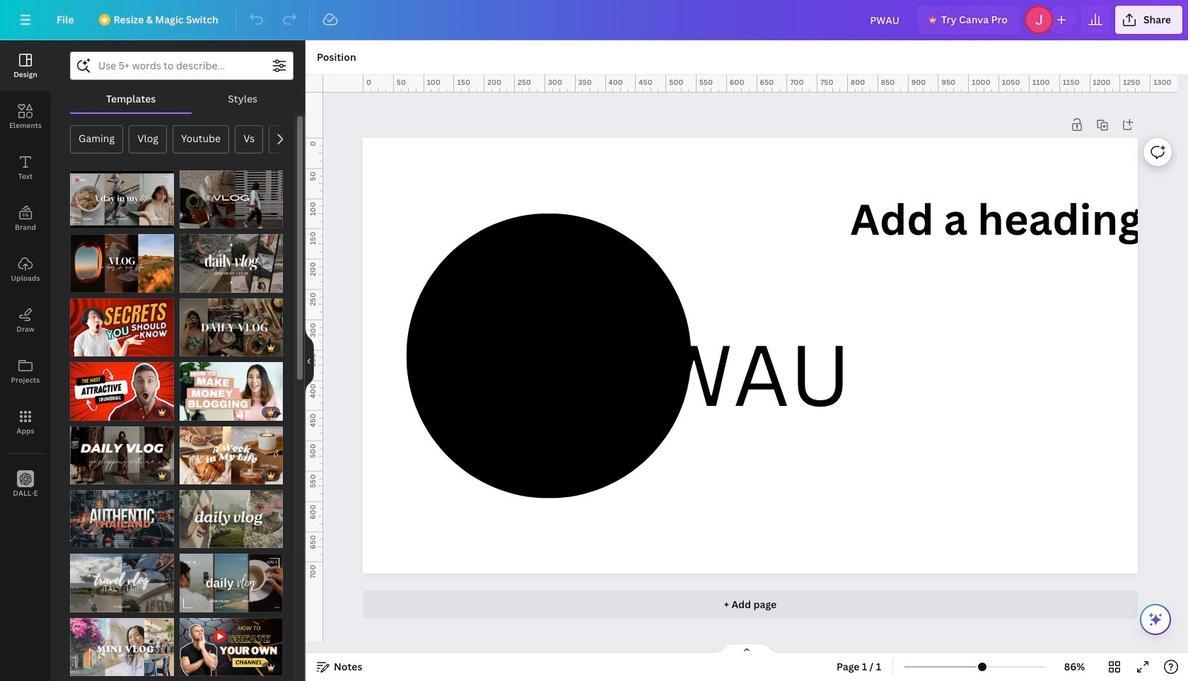 Task type: describe. For each thing, give the bounding box(es) containing it.
neutral minimalist travel vlog youtube thumbnail group
[[70, 546, 174, 613]]

green white minimalistic simple collage  daily vlog youtube thumbnail image
[[179, 490, 283, 549]]

main menu bar
[[0, 0, 1189, 40]]

0 horizontal spatial brown minimalist lifestyle daily vlog youtube thumbnail group
[[70, 162, 174, 229]]

neutral elegant minimalist daily vlog youtube thumbnail image
[[179, 235, 283, 293]]

dark grey minimalist photo travel youtube thumbnail group
[[70, 482, 174, 549]]

brown white modern lifestyle vlog youtube thumbnail group
[[179, 290, 283, 357]]

Zoom button
[[1052, 656, 1098, 679]]

most attractive youtube thumbnail image
[[70, 362, 174, 421]]

1 horizontal spatial brown minimalist lifestyle daily vlog youtube thumbnail image
[[179, 554, 283, 613]]

Design title text field
[[859, 6, 913, 34]]

white simple mini vlog youtube thumbnail group
[[70, 610, 174, 677]]

neutral minimalist travel vlog youtube thumbnail image
[[70, 554, 174, 613]]

brown black elegant aesthetic fashion vlog youtube thumbnail image
[[70, 426, 174, 485]]

dark grey minimalist photo travel youtube thumbnail image
[[70, 490, 174, 549]]

white brown modern playful daily vlog youtube thumbnail group
[[179, 418, 283, 485]]

marketing channel youtube thumbnail group
[[179, 610, 283, 677]]

brown white modern lifestyle vlog youtube thumbnail image
[[179, 299, 283, 357]]

Use 5+ words to describe... search field
[[98, 52, 265, 79]]



Task type: vqa. For each thing, say whether or not it's contained in the screenshot.
parts
no



Task type: locate. For each thing, give the bounding box(es) containing it.
most attractive youtube thumbnail group
[[70, 354, 174, 421]]

brown minimalist lifestyle daily vlog youtube thumbnail image down green white minimalistic simple collage  daily vlog youtube thumbnail
[[179, 554, 283, 613]]

brown minimalist lifestyle daily vlog youtube thumbnail image up the orange yellow minimalist aesthetic a day in my life travel vlog youtube thumbnail
[[70, 171, 174, 229]]

orange yellow minimalist aesthetic a day in my life travel vlog youtube thumbnail image
[[70, 235, 174, 293]]

canva assistant image
[[1148, 611, 1165, 628]]

brown minimalist lifestyle daily vlog youtube thumbnail image
[[70, 171, 174, 229], [179, 554, 283, 613]]

red colorful tips youtube thumbnail image
[[70, 299, 174, 357]]

red colorful tips youtube thumbnail group
[[70, 290, 174, 357]]

0 vertical spatial brown minimalist lifestyle daily vlog youtube thumbnail group
[[70, 162, 174, 229]]

side panel tab list
[[0, 40, 51, 510]]

green white minimalistic simple collage  daily vlog youtube thumbnail group
[[179, 482, 283, 549]]

white brown modern playful daily vlog youtube thumbnail image
[[179, 426, 283, 485]]

brown black elegant aesthetic fashion vlog youtube thumbnail group
[[70, 418, 174, 485]]

1 vertical spatial brown minimalist lifestyle daily vlog youtube thumbnail image
[[179, 554, 283, 613]]

hide image
[[305, 327, 314, 395]]

brown minimalist lifestyle daily vlog youtube thumbnail group up marketing channel youtube thumbnail
[[179, 546, 283, 613]]

neutral elegant minimalist daily vlog youtube thumbnail group
[[179, 226, 283, 293]]

big text how to youtube thumbnail image
[[179, 362, 283, 421]]

brown and white simple vlog youtube thumbnail group
[[179, 162, 283, 229]]

marketing channel youtube thumbnail image
[[179, 618, 283, 677]]

brown minimalist lifestyle daily vlog youtube thumbnail group up the orange yellow minimalist aesthetic a day in my life travel vlog youtube thumbnail
[[70, 162, 174, 229]]

brown and white simple vlog youtube thumbnail image
[[179, 171, 283, 229]]

1 horizontal spatial brown minimalist lifestyle daily vlog youtube thumbnail group
[[179, 546, 283, 613]]

brown minimalist lifestyle daily vlog youtube thumbnail group
[[70, 162, 174, 229], [179, 546, 283, 613]]

big text how to youtube thumbnail group
[[179, 354, 283, 421]]

white simple mini vlog youtube thumbnail image
[[70, 618, 174, 677]]

0 horizontal spatial brown minimalist lifestyle daily vlog youtube thumbnail image
[[70, 171, 174, 229]]

show pages image
[[713, 643, 781, 655]]

1 vertical spatial brown minimalist lifestyle daily vlog youtube thumbnail group
[[179, 546, 283, 613]]

orange yellow minimalist aesthetic a day in my life travel vlog youtube thumbnail group
[[70, 226, 174, 293]]

0 vertical spatial brown minimalist lifestyle daily vlog youtube thumbnail image
[[70, 171, 174, 229]]



